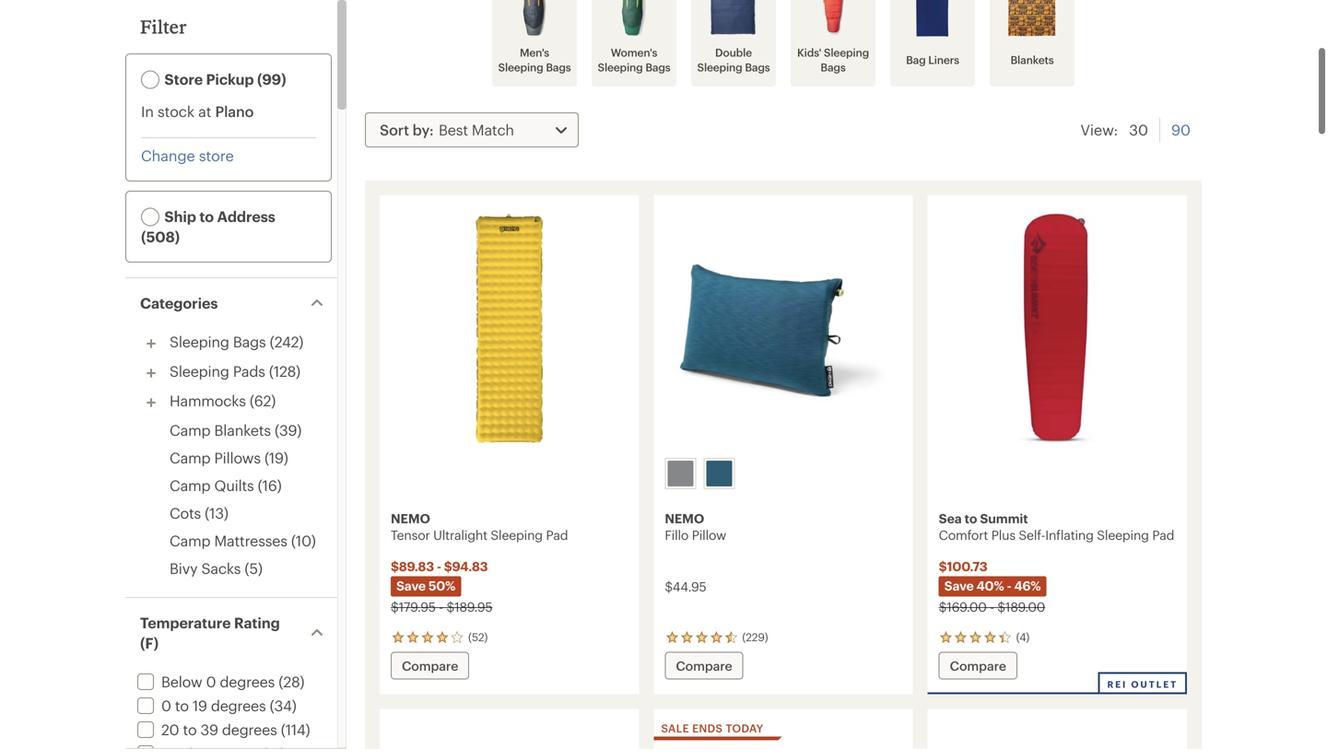 Task type: locate. For each thing, give the bounding box(es) containing it.
1 vertical spatial degrees
[[211, 697, 266, 714]]

group
[[661, 454, 904, 493]]

camp pillows (19)
[[170, 449, 288, 466]]

pickup
[[206, 71, 254, 88]]

nemo up tensor
[[391, 511, 430, 526]]

blankets link
[[992, 0, 1073, 85]]

bags inside kids' sleeping bags
[[821, 60, 846, 74]]

fillo
[[665, 528, 689, 542]]

sleeping bags link
[[170, 333, 266, 350]]

women's sleeping bags image
[[594, 0, 675, 37]]

bivy sacks link
[[170, 560, 241, 577]]

0 vertical spatial blankets
[[1011, 53, 1054, 66]]

bags for men's
[[546, 60, 571, 74]]

cots
[[170, 505, 201, 522]]

compare button down (229)
[[665, 652, 743, 680]]

2 compare from the left
[[676, 659, 732, 673]]

bags down kids'
[[821, 60, 846, 74]]

$89.83
[[391, 559, 434, 574]]

$169.00
[[939, 600, 987, 614]]

1 camp from the top
[[170, 422, 211, 439]]

$189.95
[[447, 600, 493, 614]]

compare button down (52)
[[391, 652, 469, 680]]

camp quilts (16)
[[170, 477, 282, 494]]

1 horizontal spatial pad
[[1152, 528, 1174, 542]]

(114)
[[281, 721, 310, 738]]

1 vertical spatial 0
[[161, 697, 171, 714]]

sleeping down double at top
[[697, 60, 743, 74]]

bags
[[546, 60, 571, 74], [645, 60, 671, 74], [745, 60, 770, 74], [821, 60, 846, 74], [233, 333, 266, 350]]

pad inside sea to summit comfort plus self-inflating sleeping pad
[[1152, 528, 1174, 542]]

at
[[198, 103, 211, 120]]

1 compare button from the left
[[391, 652, 469, 680]]

compare button down (4)
[[939, 652, 1017, 680]]

in stock at plano
[[141, 103, 254, 120]]

sleeping down women's
[[598, 60, 643, 74]]

39
[[201, 721, 218, 738]]

camp up cots at the left
[[170, 477, 211, 494]]

compare down $169.00
[[950, 659, 1006, 673]]

1 nemo from the left
[[391, 511, 430, 526]]

to up comfort
[[965, 511, 977, 526]]

sale
[[661, 722, 689, 735]]

2 nemo from the left
[[665, 511, 704, 526]]

(62)
[[250, 392, 276, 409]]

degrees up (34)
[[220, 673, 275, 690]]

1 vertical spatial blankets
[[214, 422, 271, 439]]

0 horizontal spatial 0
[[161, 697, 171, 714]]

to left 39
[[183, 721, 197, 738]]

pads
[[233, 363, 265, 380]]

- up 50%
[[437, 559, 441, 574]]

(f)
[[140, 635, 159, 652]]

0
[[206, 673, 216, 690], [161, 697, 171, 714]]

sleeping pads link
[[170, 363, 265, 380]]

bags for women's
[[645, 60, 671, 74]]

1 save from the left
[[396, 578, 426, 593]]

46%
[[1014, 578, 1041, 593]]

temperature
[[140, 614, 231, 631]]

save down $89.83
[[396, 578, 426, 593]]

bags inside double sleeping bags
[[745, 60, 770, 74]]

save down $100.73
[[944, 578, 974, 593]]

camp mattresses link
[[170, 532, 287, 549]]

2 horizontal spatial compare button
[[939, 652, 1017, 680]]

0 vertical spatial degrees
[[220, 673, 275, 690]]

pillows
[[214, 449, 261, 466]]

bags for double
[[745, 60, 770, 74]]

compare inside compare rei outlet
[[950, 659, 1006, 673]]

sleeping bags (242)
[[170, 333, 303, 350]]

save inside $100.73 save 40% - 46% $169.00 - $189.00
[[944, 578, 974, 593]]

compare button for $169.00
[[939, 652, 1017, 680]]

1 horizontal spatial 0
[[206, 673, 216, 690]]

change store
[[141, 147, 234, 164]]

compare up ends
[[676, 659, 732, 673]]

bags inside women's sleeping bags
[[645, 60, 671, 74]]

bags down the men's
[[546, 60, 571, 74]]

nemo tensor ultralight sleeping pad 0 image
[[391, 206, 628, 451]]

cots link
[[170, 505, 201, 522]]

3 camp from the top
[[170, 477, 211, 494]]

sleeping pads (128)
[[170, 363, 300, 380]]

camp for camp quilts
[[170, 477, 211, 494]]

kids' sleeping bags image
[[793, 0, 874, 37]]

1 horizontal spatial save
[[944, 578, 974, 593]]

nemo fillo pillow
[[665, 511, 726, 542]]

1 pad from the left
[[546, 528, 568, 542]]

blankets up pillows
[[214, 422, 271, 439]]

change store button
[[141, 146, 234, 166]]

nemo fillo pillow 0 image
[[665, 206, 902, 451]]

sleeping right ultralight
[[491, 528, 543, 542]]

3 compare from the left
[[950, 659, 1006, 673]]

bags up pads
[[233, 333, 266, 350]]

compare button
[[391, 652, 469, 680], [665, 652, 743, 680], [939, 652, 1017, 680]]

4 camp from the top
[[170, 532, 211, 549]]

sleeping right the inflating
[[1097, 528, 1149, 542]]

0 horizontal spatial save
[[396, 578, 426, 593]]

sleeping inside 'men's sleeping bags'
[[498, 60, 543, 74]]

double
[[715, 46, 752, 59]]

1 horizontal spatial nemo
[[665, 511, 704, 526]]

0 up 19
[[206, 673, 216, 690]]

blankets
[[1011, 53, 1054, 66], [214, 422, 271, 439]]

bag liners link
[[892, 0, 973, 85]]

sleeping down the men's
[[498, 60, 543, 74]]

$100.73 save 40% - 46% $169.00 - $189.00
[[939, 559, 1045, 614]]

50%
[[428, 578, 456, 593]]

0 horizontal spatial pad
[[546, 528, 568, 542]]

summit
[[980, 511, 1028, 526]]

store pickup (99)
[[161, 71, 286, 88]]

inflating
[[1045, 528, 1094, 542]]

pad inside nemo tensor ultralight sleeping pad
[[546, 528, 568, 542]]

3 compare button from the left
[[939, 652, 1017, 680]]

bivy
[[170, 560, 198, 577]]

bags down double at top
[[745, 60, 770, 74]]

bags down women's
[[645, 60, 671, 74]]

2 vertical spatial degrees
[[222, 721, 277, 738]]

camp for camp blankets
[[170, 422, 211, 439]]

nemo inside nemo tensor ultralight sleeping pad
[[391, 511, 430, 526]]

cots (13)
[[170, 505, 228, 522]]

0 vertical spatial 0
[[206, 673, 216, 690]]

camp down hammocks link
[[170, 422, 211, 439]]

hammocks
[[170, 392, 246, 409]]

0 horizontal spatial blankets
[[214, 422, 271, 439]]

self-
[[1019, 528, 1045, 542]]

sleeping down kids' sleeping bags image
[[824, 46, 869, 59]]

sea to summit comfort plus self-inflating sleeping pad 0 image
[[939, 206, 1176, 451]]

1 horizontal spatial compare button
[[665, 652, 743, 680]]

double sleeping bags
[[697, 46, 770, 74]]

degrees right 39
[[222, 721, 277, 738]]

nemo
[[391, 511, 430, 526], [665, 511, 704, 526]]

plus
[[992, 528, 1016, 542]]

1 horizontal spatial compare
[[676, 659, 732, 673]]

degrees up 39
[[211, 697, 266, 714]]

2 pad from the left
[[1152, 528, 1174, 542]]

store
[[199, 147, 234, 164]]

0 up the 20
[[161, 697, 171, 714]]

(229)
[[742, 630, 768, 644]]

camp down cots link
[[170, 532, 211, 549]]

compare down $179.95
[[402, 659, 458, 673]]

0 horizontal spatial compare
[[402, 659, 458, 673]]

pad
[[546, 528, 568, 542], [1152, 528, 1174, 542]]

0 horizontal spatial compare button
[[391, 652, 469, 680]]

bags inside 'men's sleeping bags'
[[546, 60, 571, 74]]

2 save from the left
[[944, 578, 974, 593]]

pillow
[[692, 528, 726, 542]]

ends
[[692, 722, 723, 735]]

2 camp from the top
[[170, 449, 211, 466]]

camp
[[170, 422, 211, 439], [170, 449, 211, 466], [170, 477, 211, 494], [170, 532, 211, 549]]

camp for camp pillows
[[170, 449, 211, 466]]

(99)
[[257, 71, 286, 88]]

nemo inside nemo fillo pillow
[[665, 511, 704, 526]]

temperature rating (f) button
[[125, 598, 337, 668]]

(508)
[[141, 228, 180, 245]]

filter
[[140, 16, 187, 37]]

camp up the camp quilts 'link'
[[170, 449, 211, 466]]

2 horizontal spatial compare
[[950, 659, 1006, 673]]

men's sleeping bags
[[498, 46, 571, 74]]

to right ship
[[199, 208, 214, 225]]

blankets down "blankets" image
[[1011, 53, 1054, 66]]

1 compare from the left
[[402, 659, 458, 673]]

comfort
[[939, 528, 988, 542]]

0 horizontal spatial nemo
[[391, 511, 430, 526]]

double sleeping bags image
[[693, 0, 774, 37]]

nemo up fillo
[[665, 511, 704, 526]]

rating
[[234, 614, 280, 631]]

camp blankets (39)
[[170, 422, 302, 439]]



Task type: describe. For each thing, give the bounding box(es) containing it.
(52)
[[468, 630, 488, 644]]

90
[[1171, 121, 1191, 138]]

goodnight gray image
[[668, 461, 693, 487]]

nemo for fillo
[[665, 511, 704, 526]]

(39)
[[275, 422, 302, 439]]

0 to 19 degrees link
[[134, 697, 266, 714]]

mattresses
[[214, 532, 287, 549]]

$94.83
[[444, 559, 488, 574]]

save inside $89.83 - $94.83 save 50% $179.95 - $189.95
[[396, 578, 426, 593]]

categories
[[140, 294, 218, 312]]

nemo for tensor
[[391, 511, 430, 526]]

sleeping up hammocks
[[170, 363, 229, 380]]

bag liners image
[[892, 0, 973, 37]]

(128)
[[269, 363, 300, 380]]

temperature rating (f)
[[140, 614, 280, 652]]

ship to address (508)
[[141, 208, 275, 245]]

camp mattresses (10)
[[170, 532, 316, 549]]

(5)
[[245, 560, 263, 577]]

men's
[[520, 46, 549, 59]]

sea to summit comfort plus self-inflating sleeping pad
[[939, 511, 1174, 542]]

men's sleeping bags link
[[494, 0, 575, 85]]

bags for kids'
[[821, 60, 846, 74]]

to left 19
[[175, 697, 189, 714]]

below 0 degrees (28) 0 to 19 degrees (34) 20 to 39 degrees (114)
[[161, 673, 310, 738]]

kids'
[[797, 46, 821, 59]]

camp pillows link
[[170, 449, 261, 466]]

today
[[726, 722, 764, 735]]

kids' sleeping bags
[[797, 46, 869, 74]]

address
[[217, 208, 275, 225]]

ultralight
[[433, 528, 487, 542]]

view:
[[1081, 121, 1118, 138]]

(242)
[[270, 333, 303, 350]]

20 to 39 degrees link
[[134, 721, 277, 738]]

sacks
[[201, 560, 241, 577]]

- left '46%' on the bottom right
[[1007, 578, 1011, 593]]

30
[[1129, 121, 1148, 138]]

below 0 degrees link
[[134, 673, 275, 690]]

sale ends today
[[661, 722, 764, 735]]

bag
[[906, 53, 926, 66]]

in
[[141, 103, 154, 120]]

sleeping inside women's sleeping bags
[[598, 60, 643, 74]]

to inside sea to summit comfort plus self-inflating sleeping pad
[[965, 511, 977, 526]]

double sleeping bags link
[[693, 0, 774, 85]]

blankets image
[[992, 0, 1073, 37]]

sleeping inside sea to summit comfort plus self-inflating sleeping pad
[[1097, 528, 1149, 542]]

categories button
[[125, 278, 337, 328]]

compare button for $179.95
[[391, 652, 469, 680]]

hammocks link
[[170, 392, 246, 409]]

sleeping inside kids' sleeping bags
[[824, 46, 869, 59]]

abyss image
[[706, 461, 732, 487]]

compare rei outlet
[[950, 659, 1178, 690]]

(10)
[[291, 532, 316, 549]]

(4)
[[1016, 630, 1030, 644]]

toggle hammocks sub-items image
[[140, 392, 162, 414]]

ship to address (508) button
[[130, 195, 327, 258]]

(13)
[[205, 505, 228, 522]]

toggle sleeping-bags sub-items image
[[140, 333, 162, 355]]

men's sleeping bags image
[[494, 0, 575, 37]]

camp blankets link
[[170, 422, 271, 439]]

1 horizontal spatial blankets
[[1011, 53, 1054, 66]]

change
[[141, 147, 195, 164]]

stock
[[158, 103, 194, 120]]

(28)
[[279, 673, 304, 690]]

sleeping inside nemo tensor ultralight sleeping pad
[[491, 528, 543, 542]]

bivy sacks (5)
[[170, 560, 263, 577]]

sea
[[939, 511, 962, 526]]

sleeping inside double sleeping bags
[[697, 60, 743, 74]]

women's sleeping bags
[[598, 46, 671, 74]]

- down 50%
[[439, 600, 443, 614]]

quilts
[[214, 477, 254, 494]]

camp for camp mattresses
[[170, 532, 211, 549]]

$189.00
[[998, 600, 1045, 614]]

to inside 'ship to address (508)'
[[199, 208, 214, 225]]

below
[[161, 673, 202, 690]]

rei
[[1107, 679, 1127, 690]]

toggle sleeping-pads sub-items image
[[140, 362, 162, 384]]

camp quilts link
[[170, 477, 254, 494]]

sleeping up sleeping pads link
[[170, 333, 229, 350]]

plano
[[215, 103, 254, 120]]

(16)
[[258, 477, 282, 494]]

ship
[[164, 208, 196, 225]]

40%
[[977, 578, 1004, 593]]

kids' sleeping bags link
[[793, 0, 874, 85]]

(34)
[[270, 697, 297, 714]]

store
[[164, 71, 203, 88]]

$100.73
[[939, 559, 988, 574]]

$179.95
[[391, 600, 436, 614]]

women's sleeping bags link
[[594, 0, 675, 85]]

outlet
[[1131, 679, 1178, 690]]

90 link
[[1171, 118, 1191, 142]]

2 compare button from the left
[[665, 652, 743, 680]]

- down 40%
[[990, 600, 994, 614]]

hammocks (62)
[[170, 392, 276, 409]]



Task type: vqa. For each thing, say whether or not it's contained in the screenshot.


